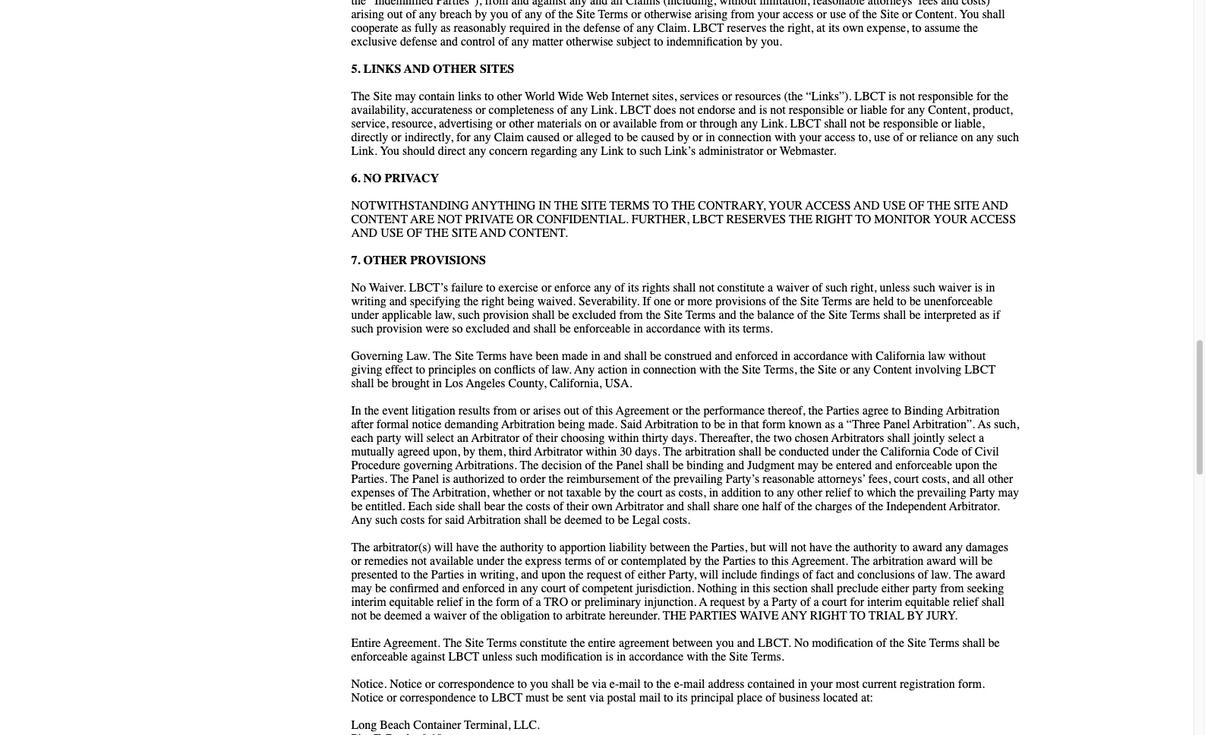 Task type: vqa. For each thing, say whether or not it's contained in the screenshot.
the left excluded
yes



Task type: describe. For each thing, give the bounding box(es) containing it.
0 horizontal spatial modification
[[541, 650, 602, 664]]

any inside no waiver. lbct's failure to exercise or enforce any of its rights shall not constitute a waiver of such right, unless such waiver is in writing and specifying the right being waived.              severability. if one or more provisions of the site terms are held to be unenforceable under applicable law, such provision shall be excluded from the site terms and the balance of the site terms shall be interpreted as if such provision were so excluded and shall be enforceable in accordance with its terms.
[[594, 281, 611, 295]]

the up the performance
[[724, 363, 739, 377]]

monitor
[[874, 213, 931, 226]]

of left obligation on the bottom left
[[470, 609, 480, 623]]

addition
[[721, 486, 761, 500]]

lbct inside notwithstanding anything in the site terms to the contrary, your access and use of the site and content are not private or confidential. further, lbct reserves the right to monitor your access and use of the site and content.
[[692, 213, 723, 226]]

and right the writing,
[[521, 568, 538, 582]]

shall inside entire agreement. the site terms constitute the entire agreement between you and lbct. no modification of the site terms shall be enforceable against lbct unless such modification is in accordance with the site terms.
[[962, 636, 985, 650]]

is inside in the event litigation results from or arises out of this agreement or the performance thereof, the parties agree to binding arbitration after formal notice demanding arbitration being made.  said arbitration to be in that form known as a "three panel arbitration".  as such, each party will select an arbitrator of their choosing within thirty days.  thereafter, the two chosen arbitrators shall jointly select a mutually agreed upon, by them, third arbitrator within 30 days. the arbitration shall be conducted under the california code of civil procedure governing arbitrations.   the decision of the panel shall be binding and judgment may be entered and enforceable upon the parties.  the panel is authorized to order the reimbursement of the prevailing party's reasonable attorneys' fees, court costs, and all other expenses of the arbitration, whether or not taxable by the court as costs, in addition to any other relief to which the prevailing party may be entitled.   each side shall bear the costs of their own arbitrator and shall share one half of the charges of the independent arbitrator. any such costs for said arbitration shall be deemed to be legal costs.
[[442, 472, 450, 486]]

wide
[[558, 90, 583, 103]]

and right fact
[[837, 568, 854, 582]]

0 horizontal spatial their
[[536, 431, 558, 445]]

1 horizontal spatial parties
[[723, 554, 756, 568]]

for up liable,
[[976, 90, 991, 103]]

5. links and other sites
[[351, 62, 514, 76]]

sites
[[480, 62, 514, 76]]

the left contrary,
[[672, 199, 695, 213]]

2 authority from the left
[[853, 541, 897, 554]]

the down thirty
[[656, 472, 670, 486]]

failure
[[451, 281, 483, 295]]

0 horizontal spatial prevailing
[[674, 472, 723, 486]]

1 horizontal spatial of
[[909, 199, 924, 213]]

not up the entire
[[351, 609, 367, 623]]

the down the apportion on the bottom of page
[[569, 568, 584, 582]]

direct
[[438, 144, 466, 158]]

6. no privacy
[[351, 172, 439, 185]]

or right services
[[722, 90, 732, 103]]

via right the sent
[[589, 691, 604, 705]]

1 horizontal spatial costs
[[526, 500, 550, 513]]

2 horizontal spatial have
[[809, 541, 832, 554]]

most
[[836, 677, 859, 691]]

a left "three
[[838, 418, 843, 431]]

1 horizontal spatial use
[[883, 199, 906, 213]]

of right conclusions
[[918, 568, 928, 582]]

were
[[425, 322, 449, 336]]

unenforceable
[[924, 295, 993, 308]]

as inside no waiver. lbct's failure to exercise or enforce any of its rights shall not constitute a waiver of such right, unless such waiver is in writing and specifying the right being waived.              severability. if one or more provisions of the site terms are held to be unenforceable under applicable law, such provision shall be excluded from the site terms and the balance of the site terms shall be interpreted as if such provision were so excluded and shall be enforceable in accordance with its terms.
[[980, 308, 990, 322]]

bear
[[484, 500, 505, 513]]

0 horizontal spatial panel
[[412, 472, 439, 486]]

of left fact
[[803, 568, 813, 582]]

will up seeking
[[959, 554, 978, 568]]

1 horizontal spatial notice
[[390, 677, 422, 691]]

and right confirmed at the left of the page
[[442, 582, 459, 595]]

the left charges
[[798, 500, 812, 513]]

from inside no waiver. lbct's failure to exercise or enforce any of its rights shall not constitute a waiver of such right, unless such waiver is in writing and specifying the right being waived.              severability. if one or more provisions of the site terms are held to be unenforceable under applicable law, such provision shall be excluded from the site terms and the balance of the site terms shall be interpreted as if such provision were so excluded and shall be enforceable in accordance with its terms.
[[619, 308, 643, 322]]

2 horizontal spatial arbitrator
[[615, 500, 664, 513]]

enforceable inside no waiver. lbct's failure to exercise or enforce any of its rights shall not constitute a waiver of such right, unless such waiver is in writing and specifying the right being waived.              severability. if one or more provisions of the site terms are held to be unenforceable under applicable law, such provision shall be excluded from the site terms and the balance of the site terms shall be interpreted as if such provision were so excluded and shall be enforceable in accordance with its terms.
[[574, 322, 631, 336]]

or left webmaster.
[[767, 144, 777, 158]]

terms.
[[743, 322, 773, 336]]

and right construed
[[715, 349, 732, 363]]

must
[[525, 691, 549, 705]]

1 horizontal spatial this
[[753, 582, 770, 595]]

2 horizontal spatial link.
[[761, 117, 787, 131]]

in left that on the right bottom
[[728, 418, 738, 431]]

a down confirmed at the left of the page
[[425, 609, 430, 623]]

0 horizontal spatial access
[[805, 199, 851, 213]]

the down the writing,
[[478, 595, 493, 609]]

but
[[750, 541, 766, 554]]

accordance inside entire agreement. the site terms constitute the entire agreement between you and lbct. no modification of the site terms shall be enforceable against lbct unless such modification is in accordance with the site terms.
[[629, 650, 684, 664]]

constitute inside entire agreement. the site terms constitute the entire agreement between you and lbct. no modification of the site terms shall be enforceable against lbct unless such modification is in accordance with the site terms.
[[520, 636, 567, 650]]

shall up usa.
[[624, 349, 647, 363]]

apportion
[[559, 541, 606, 554]]

to right "agree"
[[892, 404, 901, 418]]

0 horizontal spatial costs
[[400, 513, 425, 527]]

accordance inside governing law. the site terms have been made in and shall be construed and enforced in accordance with california law without giving effect to principles on conflicts of law. any action in connection with the site terms, the site or any content involving lbct shall be brought in los angeles county, california, usa.
[[793, 349, 848, 363]]

in
[[351, 404, 361, 418]]

in inside entire agreement. the site terms constitute the entire agreement between you and lbct. no modification of the site terms shall be enforceable against lbct unless such modification is in accordance with the site terms.
[[617, 650, 626, 664]]

2 caused from the left
[[641, 131, 674, 144]]

responsible right to,
[[883, 117, 938, 131]]

law,
[[435, 308, 455, 322]]

notice
[[412, 418, 442, 431]]

will inside in the event litigation results from or arises out of this agreement or the performance thereof, the parties agree to binding arbitration after formal notice demanding arbitration being made.  said arbitration to be in that form known as a "three panel arbitration".  as such, each party will select an arbitrator of their choosing within thirty days.  thereafter, the two chosen arbitrators shall jointly select a mutually agreed upon, by them, third arbitrator within 30 days. the arbitration shall be conducted under the california code of civil procedure governing arbitrations.   the decision of the panel shall be binding and judgment may be entered and enforceable upon the parties.  the panel is authorized to order the reimbursement of the prevailing party's reasonable attorneys' fees, court costs, and all other expenses of the arbitration, whether or not taxable by the court as costs, in addition to any other relief to which the prevailing party may be entitled.   each side shall bear the costs of their own arbitrator and shall share one half of the charges of the independent arbitrator. any such costs for said arbitration shall be deemed to be legal costs.
[[404, 431, 423, 445]]

the down "fees,"
[[869, 500, 883, 513]]

1 equitable from the left
[[389, 595, 434, 609]]

law. inside the arbitrator(s) will have the authority to apportion liability between the parties, but will not have the authority to award any damages or remedies not available under the express terms of or contemplated by the parties to   this agreement.  the arbitration award will be presented to the parties in writing, and upon the request of either party, will include findings of fact and conclusions of law.  the award may be confirmed and enforced in any court of competent jurisdiction.  nothing in this section shall preclude either party from seeking interim equitable relief in the form of a tro or preliminary injunction.  a request by a party of a court for interim equitable relief shall not be deemed a waiver of the obligation to arbitrate hereunder.  the parties waive any right to trial by jury.
[[931, 568, 951, 582]]

accurateness
[[411, 103, 473, 117]]

no inside no waiver. lbct's failure to exercise or enforce any of its rights shall not constitute a waiver of such right, unless such waiver is in writing and specifying the right being waived.              severability. if one or more provisions of the site terms are held to be unenforceable under applicable law, such provision shall be excluded from the site terms and the balance of the site terms shall be interpreted as if such provision were so excluded and shall be enforceable in accordance with its terms.
[[351, 281, 366, 295]]

by left them,
[[463, 445, 475, 459]]

your inside notice. notice or correspondence to you shall be via e-mail to the e-mail address contained in your most current registration form. notice or correspondence to lbct must be sent via postal mail to its principal place of business located at:
[[810, 677, 833, 691]]

of up taxable
[[585, 459, 595, 472]]

reasonable
[[763, 472, 815, 486]]

liability
[[609, 541, 647, 554]]

1 vertical spatial request
[[710, 595, 745, 609]]

shall inside notice. notice or correspondence to you shall be via e-mail to the e-mail address contained in your most current registration form. notice or correspondence to lbct must be sent via postal mail to its principal place of business located at:
[[551, 677, 574, 691]]

2 interim from the left
[[867, 595, 902, 609]]

2 horizontal spatial relief
[[953, 595, 979, 609]]

enforced inside governing law. the site terms have been made in and shall be construed and enforced in accordance with california law without giving effect to principles on conflicts of law. any action in connection with the site terms, the site or any content involving lbct shall be brought in los angeles county, california, usa.
[[735, 349, 778, 363]]

principles
[[428, 363, 476, 377]]

registration
[[900, 677, 955, 691]]

the inside the site may contain links to other world wide web internet sites, services or resources (the "links"). lbct is not responsible for the availability, accurateness or completeness of any link. lbct does not endorse and is not responsible or liable for any content, product, service, resource, advertising or other materials on or available from or through any link. lbct shall not be responsible or liable, directly or indirectly, for any claim caused or alleged to be caused by or in connection with your access to, use of or reliance on any such link. you should direct any concern regarding any link to such link's administrator or webmaster.
[[351, 90, 370, 103]]

content
[[873, 363, 912, 377]]

jurisdiction.
[[636, 582, 694, 595]]

of right the out
[[582, 404, 592, 418]]

in inside the site may contain links to other world wide web internet sites, services or resources (the "links"). lbct is not responsible for the availability, accurateness or completeness of any link. lbct does not endorse and is not responsible or liable for any content, product, service, resource, advertising or other materials on or available from or through any link. lbct shall not be responsible or liable, directly or indirectly, for any claim caused or alleged to be caused by or in connection with your access to, use of or reliance on any such link. you should direct any concern regarding any link to such link's administrator or webmaster.
[[706, 131, 715, 144]]

agree
[[862, 404, 889, 418]]

is left (the
[[759, 103, 767, 117]]

world
[[525, 90, 555, 103]]

under inside in the event litigation results from or arises out of this agreement or the performance thereof, the parties agree to binding arbitration after formal notice demanding arbitration being made.  said arbitration to be in that form known as a "three panel arbitration".  as such, each party will select an arbitrator of their choosing within thirty days.  thereafter, the two chosen arbitrators shall jointly select a mutually agreed upon, by them, third arbitrator within 30 days. the arbitration shall be conducted under the california code of civil procedure governing arbitrations.   the decision of the panel shall be binding and judgment may be entered and enforceable upon the parties.  the panel is authorized to order the reimbursement of the prevailing party's reasonable attorneys' fees, court costs, and all other expenses of the arbitration, whether or not taxable by the court as costs, in addition to any other relief to which the prevailing party may be entitled.   each side shall bear the costs of their own arbitrator and shall share one half of the charges of the independent arbitrator. any such costs for said arbitration shall be deemed to be legal costs.
[[832, 445, 860, 459]]

2 vertical spatial as
[[665, 486, 676, 500]]

angeles
[[466, 377, 505, 390]]

enforced inside the arbitrator(s) will have the authority to apportion liability between the parties, but will not have the authority to award any damages or remedies not available under the express terms of or contemplated by the parties to   this agreement.  the arbitration award will be presented to the parties in writing, and upon the request of either party, will include findings of fact and conclusions of law.  the award may be confirmed and enforced in any court of competent jurisdiction.  nothing in this section shall preclude either party from seeking interim equitable relief in the form of a tro or preliminary injunction.  a request by a party of a court for interim equitable relief shall not be deemed a waiver of the obligation to arbitrate hereunder.  the parties waive any right to trial by jury.
[[463, 582, 505, 595]]

1 horizontal spatial either
[[882, 582, 909, 595]]

0 horizontal spatial relief
[[437, 595, 463, 609]]

damages
[[966, 541, 1008, 554]]

lbct inside governing law. the site terms have been made in and shall be construed and enforced in accordance with california law without giving effect to principles on conflicts of law. any action in connection with the site terms, the site or any content involving lbct shall be brought in los angeles county, california, usa.
[[965, 363, 996, 377]]

by down include
[[748, 595, 760, 609]]

to inside governing law. the site terms have been made in and shall be construed and enforced in accordance with california law without giving effect to principles on conflicts of law. any action in connection with the site terms, the site or any content involving lbct shall be brought in los angeles county, california, usa.
[[416, 363, 425, 377]]

0 horizontal spatial arbitrator
[[471, 431, 520, 445]]

shall right are
[[883, 308, 906, 322]]

30
[[620, 445, 632, 459]]

with inside entire agreement. the site terms constitute the entire agreement between you and lbct. no modification of the site terms shall be enforceable against lbct unless such modification is in accordance with the site terms.
[[687, 650, 708, 664]]

or left alleged
[[563, 131, 573, 144]]

to inside the arbitrator(s) will have the authority to apportion liability between the parties, but will not have the authority to award any damages or remedies not available under the express terms of or contemplated by the parties to   this agreement.  the arbitration award will be presented to the parties in writing, and upon the request of either party, will include findings of fact and conclusions of law.  the award may be confirmed and enforced in any court of competent jurisdiction.  nothing in this section shall preclude either party from seeking interim equitable relief in the form of a tro or preliminary injunction.  a request by a party of a court for interim equitable relief shall not be deemed a waiver of the obligation to arbitrate hereunder.  the parties waive any right to trial by jury.
[[850, 609, 866, 623]]

you inside notice. notice or correspondence to you shall be via e-mail to the e-mail address contained in your most current registration form. notice or correspondence to lbct must be sent via postal mail to its principal place of business located at:
[[530, 677, 548, 691]]

2 select from the left
[[948, 431, 976, 445]]

1 horizontal spatial modification
[[812, 636, 873, 650]]

under inside no waiver. lbct's failure to exercise or enforce any of its rights shall not constitute a waiver of such right, unless such waiver is in writing and specifying the right being waived.              severability. if one or more provisions of the site terms are held to be unenforceable under applicable law, such provision shall be excluded from the site terms and the balance of the site terms shall be interpreted as if such provision were so excluded and shall be enforceable in accordance with its terms.
[[351, 308, 379, 322]]

long beach container terminal, llc.
[[351, 718, 540, 732]]

0 horizontal spatial other
[[363, 254, 407, 267]]

mail left address
[[683, 677, 705, 691]]

reserves
[[726, 213, 786, 226]]

2 equitable from the left
[[905, 595, 950, 609]]

party inside in the event litigation results from or arises out of this agreement or the performance thereof, the parties agree to binding arbitration after formal notice demanding arbitration being made.  said arbitration to be in that form known as a "three panel arbitration".  as such, each party will select an arbitrator of their choosing within thirty days.  thereafter, the two chosen arbitrators shall jointly select a mutually agreed upon, by them, third arbitrator within 30 days. the arbitration shall be conducted under the california code of civil procedure governing arbitrations.   the decision of the panel shall be binding and judgment may be entered and enforceable upon the parties.  the panel is authorized to order the reimbursement of the prevailing party's reasonable attorneys' fees, court costs, and all other expenses of the arbitration, whether or not taxable by the court as costs, in addition to any other relief to which the prevailing party may be entitled.   each side shall bear the costs of their own arbitrator and shall share one half of the charges of the independent arbitrator. any such costs for said arbitration shall be deemed to be legal costs.
[[969, 486, 995, 500]]

mail down agreement
[[619, 677, 641, 691]]

not right does
[[679, 103, 695, 117]]

and up usa.
[[604, 349, 621, 363]]

being inside no waiver. lbct's failure to exercise or enforce any of its rights shall not constitute a waiver of such right, unless such waiver is in writing and specifying the right being waived.              severability. if one or more provisions of the site terms are held to be unenforceable under applicable law, such provision shall be excluded from the site terms and the balance of the site terms shall be interpreted as if such provision were so excluded and shall be enforceable in accordance with its terms.
[[507, 295, 534, 308]]

the right provisions
[[782, 295, 797, 308]]

1 vertical spatial its
[[728, 322, 740, 336]]

by inside the site may contain links to other world wide web internet sites, services or resources (the "links"). lbct is not responsible for the availability, accurateness or completeness of any link. lbct does not endorse and is not responsible or liable for any content, product, service, resource, advertising or other materials on or available from or through any link. lbct shall not be responsible or liable, directly or indirectly, for any claim caused or alleged to be caused by or in connection with your access to, use of or reliance on any such link. you should direct any concern regarding any link to such link's administrator or webmaster.
[[677, 131, 689, 144]]

will right party,
[[700, 568, 719, 582]]

in right nothing
[[740, 582, 750, 595]]

court right "fees,"
[[894, 472, 919, 486]]

of left "right,"
[[812, 281, 822, 295]]

1 authority from the left
[[500, 541, 544, 554]]

notwithstanding anything in the site terms to the contrary, your access and use of the site and content are not private or confidential. further, lbct reserves the right to monitor your access and use of the site and content.
[[351, 199, 1016, 240]]

2 horizontal spatial waiver
[[938, 281, 972, 295]]

civil
[[975, 445, 999, 459]]

1 horizontal spatial as
[[825, 418, 835, 431]]

0 horizontal spatial either
[[638, 568, 666, 582]]

1 horizontal spatial waiver
[[776, 281, 809, 295]]

party inside in the event litigation results from or arises out of this agreement or the performance thereof, the parties agree to binding arbitration after formal notice demanding arbitration being made.  said arbitration to be in that form known as a "three panel arbitration".  as such, each party will select an arbitrator of their choosing within thirty days.  thereafter, the two chosen arbitrators shall jointly select a mutually agreed upon, by them, third arbitrator within 30 days. the arbitration shall be conducted under the california code of civil procedure governing arbitrations.   the decision of the panel shall be binding and judgment may be entered and enforceable upon the parties.  the panel is authorized to order the reimbursement of the prevailing party's reasonable attorneys' fees, court costs, and all other expenses of the arbitration, whether or not taxable by the court as costs, in addition to any other relief to which the prevailing party may be entitled.   each side shall bear the costs of their own arbitrator and shall share one half of the charges of the independent arbitrator. any such costs for said arbitration shall be deemed to be legal costs.
[[376, 431, 401, 445]]

reliance
[[920, 131, 958, 144]]

content,
[[928, 103, 970, 117]]

shall down thirty
[[646, 459, 669, 472]]

waiver.
[[369, 281, 406, 295]]

arbitrator.
[[949, 500, 1000, 513]]

presented
[[351, 568, 398, 582]]

its inside notice. notice or correspondence to you shall be via e-mail to the e-mail address contained in your most current registration form. notice or correspondence to lbct must be sent via postal mail to its principal place of business located at:
[[676, 691, 688, 705]]

0 horizontal spatial link.
[[351, 144, 377, 158]]

content
[[351, 213, 408, 226]]

1 caused from the left
[[527, 131, 560, 144]]

0 horizontal spatial provision
[[377, 322, 422, 336]]

are
[[855, 295, 870, 308]]

or right accurateness
[[476, 103, 486, 117]]

in right action
[[631, 363, 640, 377]]

the down trial
[[890, 636, 904, 650]]

or up link
[[600, 117, 610, 131]]

any left claim
[[474, 131, 491, 144]]

deemed inside in the event litigation results from or arises out of this agreement or the performance thereof, the parties agree to binding arbitration after formal notice demanding arbitration being made.  said arbitration to be in that form known as a "three panel arbitration".  as such, each party will select an arbitrator of their choosing within thirty days.  thereafter, the two chosen arbitrators shall jointly select a mutually agreed upon, by them, third arbitrator within 30 days. the arbitration shall be conducted under the california code of civil procedure governing arbitrations.   the decision of the panel shall be binding and judgment may be entered and enforceable upon the parties.  the panel is authorized to order the reimbursement of the prevailing party's reasonable attorneys' fees, court costs, and all other expenses of the arbitration, whether or not taxable by the court as costs, in addition to any other relief to which the prevailing party may be entitled.   each side shall bear the costs of their own arbitrator and shall share one half of the charges of the independent arbitrator. any such costs for said arbitration shall be deemed to be legal costs.
[[564, 513, 602, 527]]

0 horizontal spatial use
[[381, 226, 404, 240]]

entire
[[588, 636, 616, 650]]

to left terms
[[547, 541, 556, 554]]

for right the liable
[[890, 103, 905, 117]]

1 horizontal spatial other
[[433, 62, 477, 76]]

1 horizontal spatial their
[[566, 500, 589, 513]]

form inside the arbitrator(s) will have the authority to apportion liability between the parties, but will not have the authority to award any damages or remedies not available under the express terms of or contemplated by the parties to   this agreement.  the arbitration award will be presented to the parties in writing, and upon the request of either party, will include findings of fact and conclusions of law.  the award may be confirmed and enforced in any court of competent jurisdiction.  nothing in this section shall preclude either party from seeking interim equitable relief in the form of a tro or preliminary injunction.  a request by a party of a court for interim equitable relief shall not be deemed a waiver of the obligation to arbitrate hereunder.  the parties waive any right to trial by jury.
[[496, 595, 520, 609]]

california inside governing law. the site terms have been made in and shall be construed and enforced in accordance with california law without giving effect to principles on conflicts of law. any action in connection with the site terms, the site or any content involving lbct shall be brought in los angeles county, california, usa.
[[876, 349, 925, 363]]

lbct inside entire agreement. the site terms constitute the entire agreement between you and lbct. no modification of the site terms shall be enforceable against lbct unless such modification is in accordance with the site terms.
[[448, 650, 479, 664]]

you inside entire agreement. the site terms constitute the entire agreement between you and lbct. no modification of the site terms shall be enforceable against lbct unless such modification is in accordance with the site terms.
[[716, 636, 734, 650]]

specifying
[[410, 295, 461, 308]]

0 horizontal spatial parties
[[431, 568, 464, 582]]

from inside in the event litigation results from or arises out of this agreement or the performance thereof, the parties agree to binding arbitration after formal notice demanding arbitration being made.  said arbitration to be in that form known as a "three panel arbitration".  as such, each party will select an arbitrator of their choosing within thirty days.  thereafter, the two chosen arbitrators shall jointly select a mutually agreed upon, by them, third arbitrator within 30 days. the arbitration shall be conducted under the california code of civil procedure governing arbitrations.   the decision of the panel shall be binding and judgment may be entered and enforceable upon the parties.  the panel is authorized to order the reimbursement of the prevailing party's reasonable attorneys' fees, court costs, and all other expenses of the arbitration, whether or not taxable by the court as costs, in addition to any other relief to which the prevailing party may be entitled.   each side shall bear the costs of their own arbitrator and shall share one half of the charges of the independent arbitrator. any such costs for said arbitration shall be deemed to be legal costs.
[[493, 404, 517, 418]]

waive
[[740, 609, 779, 623]]

located
[[823, 691, 858, 705]]

0 horizontal spatial costs,
[[679, 486, 706, 500]]

sent
[[567, 691, 586, 705]]

each
[[408, 500, 432, 513]]

any inside in the event litigation results from or arises out of this agreement or the performance thereof, the parties agree to binding arbitration after formal notice demanding arbitration being made.  said arbitration to be in that form known as a "three panel arbitration".  as such, each party will select an arbitrator of their choosing within thirty days.  thereafter, the two chosen arbitrators shall jointly select a mutually agreed upon, by them, third arbitrator within 30 days. the arbitration shall be conducted under the california code of civil procedure governing arbitrations.   the decision of the panel shall be binding and judgment may be entered and enforceable upon the parties.  the panel is authorized to order the reimbursement of the prevailing party's reasonable attorneys' fees, court costs, and all other expenses of the arbitration, whether or not taxable by the court as costs, in addition to any other relief to which the prevailing party may be entitled.   each side shall bear the costs of their own arbitrator and shall share one half of the charges of the independent arbitrator. any such costs for said arbitration shall be deemed to be legal costs.
[[777, 486, 794, 500]]

upon inside in the event litigation results from or arises out of this agreement or the performance thereof, the parties agree to binding arbitration after formal notice demanding arbitration being made.  said arbitration to be in that form known as a "three panel arbitration".  as such, each party will select an arbitrator of their choosing within thirty days.  thereafter, the two chosen arbitrators shall jointly select a mutually agreed upon, by them, third arbitrator within 30 days. the arbitration shall be conducted under the california code of civil procedure governing arbitrations.   the decision of the panel shall be binding and judgment may be entered and enforceable upon the parties.  the panel is authorized to order the reimbursement of the prevailing party's reasonable attorneys' fees, court costs, and all other expenses of the arbitration, whether or not taxable by the court as costs, in addition to any other relief to which the prevailing party may be entitled.   each side shall bear the costs of their own arbitrator and shall share one half of the charges of the independent arbitrator. any such costs for said arbitration shall be deemed to be legal costs.
[[955, 459, 980, 472]]

of right waive
[[800, 595, 811, 609]]

by right taxable
[[604, 486, 617, 500]]

content.
[[509, 226, 568, 240]]

in left "los"
[[433, 377, 442, 390]]

legal
[[632, 513, 660, 527]]

lbct left does
[[620, 103, 651, 117]]

to down "judgment"
[[764, 486, 774, 500]]

such up interpreted
[[913, 281, 935, 295]]

1 horizontal spatial your
[[934, 213, 968, 226]]

any
[[781, 609, 807, 623]]

constitute inside no waiver. lbct's failure to exercise or enforce any of its rights shall not constitute a waiver of such right, unless such waiver is in writing and specifying the right being waived.              severability. if one or more provisions of the site terms are held to be unenforceable under applicable law, such provision shall be excluded from the site terms and the balance of the site terms shall be interpreted as if such provision were so excluded and shall be enforceable in accordance with its terms.
[[717, 281, 765, 295]]

to right failure
[[486, 281, 495, 295]]

expenses
[[351, 486, 395, 500]]

0 vertical spatial its
[[628, 281, 639, 295]]

of up terms.
[[769, 295, 779, 308]]

one inside no waiver. lbct's failure to exercise or enforce any of its rights shall not constitute a waiver of such right, unless such waiver is in writing and specifying the right being waived.              severability. if one or more provisions of the site terms are held to be unenforceable under applicable law, such provision shall be excluded from the site terms and the balance of the site terms shall be interpreted as if such provision were so excluded and shall be enforceable in accordance with its terms.
[[654, 295, 671, 308]]

product,
[[973, 103, 1013, 117]]

not inside in the event litigation results from or arises out of this agreement or the performance thereof, the parties agree to binding arbitration after formal notice demanding arbitration being made.  said arbitration to be in that form known as a "three panel arbitration".  as such, each party will select an arbitrator of their choosing within thirty days.  thereafter, the two chosen arbitrators shall jointly select a mutually agreed upon, by them, third arbitrator within 30 days. the arbitration shall be conducted under the california code of civil procedure governing arbitrations.   the decision of the panel shall be binding and judgment may be entered and enforceable upon the parties.  the panel is authorized to order the reimbursement of the prevailing party's reasonable attorneys' fees, court costs, and all other expenses of the arbitration, whether or not taxable by the court as costs, in addition to any other relief to which the prevailing party may be entitled.   each side shall bear the costs of their own arbitrator and shall share one half of the charges of the independent arbitrator. any such costs for said arbitration shall be deemed to be legal costs.
[[548, 486, 563, 500]]

the right terms,
[[800, 363, 815, 377]]

may right all
[[998, 486, 1019, 500]]

site left are
[[828, 308, 847, 322]]

party inside the arbitrator(s) will have the authority to apportion liability between the parties, but will not have the authority to award any damages or remedies not available under the express terms of or contemplated by the parties to   this agreement.  the arbitration award will be presented to the parties in writing, and upon the request of either party, will include findings of fact and conclusions of law.  the award may be confirmed and enforced in any court of competent jurisdiction.  nothing in this section shall preclude either party from seeking interim equitable relief in the form of a tro or preliminary injunction.  a request by a party of a court for interim equitable relief shall not be deemed a waiver of the obligation to arbitrate hereunder.  the parties waive any right to trial by jury.
[[772, 595, 797, 609]]

hereunder.
[[609, 609, 660, 623]]

terms down "right,"
[[850, 308, 880, 322]]

is inside entire agreement. the site terms constitute the entire agreement between you and lbct. no modification of the site terms shall be enforceable against lbct unless such modification is in accordance with the site terms.
[[605, 650, 613, 664]]

be inside entire agreement. the site terms constitute the entire agreement between you and lbct. no modification of the site terms shall be enforceable against lbct unless such modification is in accordance with the site terms.
[[988, 636, 1000, 650]]

with inside no waiver. lbct's failure to exercise or enforce any of its rights shall not constitute a waiver of such right, unless such waiver is in writing and specifying the right being waived.              severability. if one or more provisions of the site terms are held to be unenforceable under applicable law, such provision shall be excluded from the site terms and the balance of the site terms shall be interpreted as if such provision were so excluded and shall be enforceable in accordance with its terms.
[[704, 322, 725, 336]]

lbct's
[[409, 281, 448, 295]]

relief inside in the event litigation results from or arises out of this agreement or the performance thereof, the parties agree to binding arbitration after formal notice demanding arbitration being made.  said arbitration to be in that form known as a "three panel arbitration".  as such, each party will select an arbitrator of their choosing within thirty days.  thereafter, the two chosen arbitrators shall jointly select a mutually agreed upon, by them, third arbitrator within 30 days. the arbitration shall be conducted under the california code of civil procedure governing arbitrations.   the decision of the panel shall be binding and judgment may be entered and enforceable upon the parties.  the panel is authorized to order the reimbursement of the prevailing party's reasonable attorneys' fees, court costs, and all other expenses of the arbitration, whether or not taxable by the court as costs, in addition to any other relief to which the prevailing party may be entitled.   each side shall bear the costs of their own arbitrator and shall share one half of the charges of the independent arbitrator. any such costs for said arbitration shall be deemed to be legal costs.
[[825, 486, 851, 500]]

being inside in the event litigation results from or arises out of this agreement or the performance thereof, the parties agree to binding arbitration after formal notice demanding arbitration being made.  said arbitration to be in that form known as a "three panel arbitration".  as such, each party will select an arbitrator of their choosing within thirty days.  thereafter, the two chosen arbitrators shall jointly select a mutually agreed upon, by them, third arbitrator within 30 days. the arbitration shall be conducted under the california code of civil procedure governing arbitrations.   the decision of the panel shall be binding and judgment may be entered and enforceable upon the parties.  the panel is authorized to order the reimbursement of the prevailing party's reasonable attorneys' fees, court costs, and all other expenses of the arbitration, whether or not taxable by the court as costs, in addition to any other relief to which the prevailing party may be entitled.   each side shall bear the costs of their own arbitrator and shall share one half of the charges of the independent arbitrator. any such costs for said arbitration shall be deemed to be legal costs.
[[558, 418, 585, 431]]

entire agreement. the site terms constitute the entire agreement between you and lbct. no modification of the site terms shall be enforceable against lbct unless such modification is in accordance with the site terms.
[[351, 636, 1000, 664]]

shall down exercise
[[532, 308, 555, 322]]

terms down obligation on the bottom left
[[487, 636, 517, 650]]

does
[[654, 103, 676, 117]]

endorse
[[698, 103, 735, 117]]

0 horizontal spatial notice
[[351, 691, 384, 705]]

nothing
[[697, 582, 737, 595]]

action
[[598, 363, 628, 377]]

1 vertical spatial of
[[407, 226, 422, 240]]

shall right the rights
[[673, 281, 696, 295]]

1 horizontal spatial prevailing
[[917, 486, 966, 500]]

in down balance
[[781, 349, 790, 363]]

2 horizontal spatial this
[[771, 554, 789, 568]]

each
[[351, 431, 373, 445]]

shall left jointly
[[887, 431, 910, 445]]

arbitration".
[[913, 418, 975, 431]]

rights
[[642, 281, 670, 295]]

the left the performance
[[686, 404, 700, 418]]

if
[[643, 295, 651, 308]]

or left the liable
[[847, 103, 857, 117]]

seeking
[[967, 582, 1004, 595]]

terms up construed
[[686, 308, 716, 322]]

webmaster.
[[780, 144, 836, 158]]

connection inside the site may contain links to other world wide web internet sites, services or resources (the "links"). lbct is not responsible for the availability, accurateness or completeness of any link. lbct does not endorse and is not responsible or liable for any content, product, service, resource, advertising or other materials on or available from or through any link. lbct shall not be responsible or liable, directly or indirectly, for any claim caused or alleged to be caused by or in connection with your access to, use of or reliance on any such link. you should direct any concern regarding any link to such link's administrator or webmaster.
[[718, 131, 771, 144]]

the left entire
[[570, 636, 585, 650]]

them,
[[478, 445, 506, 459]]

1 horizontal spatial days.
[[671, 431, 697, 445]]

site right terms,
[[818, 363, 837, 377]]

internet
[[611, 90, 649, 103]]

lbct right "links"). at the right of the page
[[855, 90, 885, 103]]

of left tro
[[523, 595, 533, 609]]

deemed inside the arbitrator(s) will have the authority to apportion liability between the parties, but will not have the authority to award any damages or remedies not available under the express terms of or contemplated by the parties to   this agreement.  the arbitration award will be presented to the parties in writing, and upon the request of either party, will include findings of fact and conclusions of law.  the award may be confirmed and enforced in any court of competent jurisdiction.  nothing in this section shall preclude either party from seeking interim equitable relief in the form of a tro or preliminary injunction.  a request by a party of a court for interim equitable relief shall not be deemed a waiver of the obligation to arbitrate hereunder.  the parties waive any right to trial by jury.
[[384, 609, 422, 623]]

other down sites
[[497, 90, 522, 103]]

agreement. inside the arbitrator(s) will have the authority to apportion liability between the parties, but will not have the authority to award any damages or remedies not available under the express terms of or contemplated by the parties to   this agreement.  the arbitration award will be presented to the parties in writing, and upon the request of either party, will include findings of fact and conclusions of law.  the award may be confirmed and enforced in any court of competent jurisdiction.  nothing in this section shall preclude either party from seeking interim equitable relief in the form of a tro or preliminary injunction.  a request by a party of a court for interim equitable relief shall not be deemed a waiver of the obligation to arbitrate hereunder.  the parties waive any right to trial by jury.
[[791, 554, 848, 568]]

0 horizontal spatial have
[[456, 541, 479, 554]]

in
[[539, 199, 551, 213]]

to left principal
[[664, 691, 673, 705]]

is inside no waiver. lbct's failure to exercise or enforce any of its rights shall not constitute a waiver of such right, unless such waiver is in writing and specifying the right being waived.              severability. if one or more provisions of the site terms are held to be unenforceable under applicable law, such provision shall be excluded from the site terms and the balance of the site terms shall be interpreted as if such provision were so excluded and shall be enforceable in accordance with its terms.
[[975, 281, 983, 295]]

available inside the site may contain links to other world wide web internet sites, services or resources (the "links"). lbct is not responsible for the availability, accurateness or completeness of any link. lbct does not endorse and is not responsible or liable for any content, product, service, resource, advertising or other materials on or available from or through any link. lbct shall not be responsible or liable, directly or indirectly, for any claim caused or alleged to be caused by or in connection with your access to, use of or reliance on any such link. you should direct any concern regarding any link to such link's administrator or webmaster.
[[613, 117, 657, 131]]

confidential.
[[537, 213, 629, 226]]

1 horizontal spatial link.
[[591, 103, 617, 117]]

0 horizontal spatial site
[[452, 226, 477, 240]]

the up the writing,
[[482, 541, 497, 554]]

a
[[699, 595, 707, 609]]

web
[[586, 90, 608, 103]]

1 horizontal spatial on
[[585, 117, 597, 131]]

enforceable inside entire agreement. the site terms constitute the entire agreement between you and lbct. no modification of the site terms shall be enforceable against lbct unless such modification is in accordance with the site terms.
[[351, 650, 408, 664]]

your inside the site may contain links to other world wide web internet sites, services or resources (the "links"). lbct is not responsible for the availability, accurateness or completeness of any link. lbct does not endorse and is not responsible or liable for any content, product, service, resource, advertising or other materials on or available from or through any link. lbct shall not be responsible or liable, directly or indirectly, for any claim caused or alleged to be caused by or in connection with your access to, use of or reliance on any such link. you should direct any concern regarding any link to such link's administrator or webmaster.
[[799, 131, 821, 144]]

choosing
[[561, 431, 605, 445]]

code
[[933, 445, 959, 459]]

competent
[[582, 582, 633, 595]]

not up webmaster.
[[770, 103, 786, 117]]

private
[[465, 213, 514, 226]]

not right the liable
[[900, 90, 915, 103]]

such down writing on the left top
[[351, 322, 373, 336]]

the right balance
[[811, 308, 825, 322]]

party inside the arbitrator(s) will have the authority to apportion liability between the parties, but will not have the authority to award any damages or remedies not available under the express terms of or contemplated by the parties to   this agreement.  the arbitration award will be presented to the parties in writing, and upon the request of either party, will include findings of fact and conclusions of law.  the award may be confirmed and enforced in any court of competent jurisdiction.  nothing in this section shall preclude either party from seeking interim equitable relief in the form of a tro or preliminary injunction.  a request by a party of a court for interim equitable relief shall not be deemed a waiver of the obligation to arbitrate hereunder.  the parties waive any right to trial by jury.
[[912, 582, 937, 595]]

any up alleged
[[570, 103, 588, 117]]

0 horizontal spatial your
[[769, 199, 803, 213]]

in right made
[[591, 349, 600, 363]]

shall inside the site may contain links to other world wide web internet sites, services or resources (the "links"). lbct is not responsible for the availability, accurateness or completeness of any link. lbct does not endorse and is not responsible or liable for any content, product, service, resource, advertising or other materials on or available from or through any link. lbct shall not be responsible or liable, directly or indirectly, for any claim caused or alleged to be caused by or in connection with your access to, use of or reliance on any such link. you should direct any concern regarding any link to such link's administrator or webmaster.
[[824, 117, 847, 131]]

such down product,
[[997, 131, 1019, 144]]

beach
[[380, 718, 410, 732]]

2 e- from the left
[[674, 677, 684, 691]]

to right alleged
[[614, 131, 624, 144]]

1 horizontal spatial access
[[970, 213, 1016, 226]]

site right if
[[664, 308, 683, 322]]

writing
[[351, 295, 386, 308]]

by
[[907, 609, 924, 623]]

provisions
[[715, 295, 766, 308]]

responsible up access
[[789, 103, 844, 117]]

links
[[363, 62, 401, 76]]

an
[[457, 431, 469, 445]]

shall down that on the right bottom
[[739, 445, 762, 459]]

5.
[[351, 62, 360, 76]]



Task type: locate. For each thing, give the bounding box(es) containing it.
1 horizontal spatial provision
[[483, 308, 529, 322]]

of inside notice. notice or correspondence to you shall be via e-mail to the e-mail address contained in your most current registration form. notice or correspondence to lbct must be sent via postal mail to its principal place of business located at:
[[766, 691, 776, 705]]

to down arbitrator(s) on the bottom left
[[401, 568, 410, 582]]

1 horizontal spatial panel
[[616, 459, 643, 472]]

parties,
[[711, 541, 747, 554]]

enforce
[[554, 281, 591, 295]]

said
[[620, 418, 642, 431]]

tro
[[544, 595, 568, 609]]

0 horizontal spatial equitable
[[389, 595, 434, 609]]

notice
[[390, 677, 422, 691], [351, 691, 384, 705]]

form
[[762, 418, 786, 431], [496, 595, 520, 609]]

resources
[[735, 90, 781, 103]]

between for you
[[672, 636, 713, 650]]

law. inside governing law. the site terms have been made in and shall be construed and enforced in accordance with california law without giving effect to principles on conflicts of law. any action in connection with the site terms, the site or any content involving lbct shall be brought in los angeles county, california, usa.
[[552, 363, 572, 377]]

concern
[[489, 144, 528, 158]]

or left more
[[674, 295, 684, 308]]

0 vertical spatial connection
[[718, 131, 771, 144]]

1 vertical spatial one
[[742, 500, 759, 513]]

formal
[[376, 418, 409, 431]]

0 vertical spatial you
[[716, 636, 734, 650]]

1 vertical spatial arbitration
[[873, 554, 924, 568]]

waived.
[[537, 295, 576, 308]]

1 horizontal spatial equitable
[[905, 595, 950, 609]]

(the
[[784, 90, 803, 103]]

you left the sent
[[530, 677, 548, 691]]

to up liability
[[605, 513, 615, 527]]

the left express
[[507, 554, 522, 568]]

for inside in the event litigation results from or arises out of this agreement or the performance thereof, the parties agree to binding arbitration after formal notice demanding arbitration being made.  said arbitration to be in that form known as a "three panel arbitration".  as such, each party will select an arbitrator of their choosing within thirty days.  thereafter, the two chosen arbitrators shall jointly select a mutually agreed upon, by them, third arbitrator within 30 days. the arbitration shall be conducted under the california code of civil procedure governing arbitrations.   the decision of the panel shall be binding and judgment may be entered and enforceable upon the parties.  the panel is authorized to order the reimbursement of the prevailing party's reasonable attorneys' fees, court costs, and all other expenses of the arbitration, whether or not taxable by the court as costs, in addition to any other relief to which the prevailing party may be entitled.   each side shall bear the costs of their own arbitrator and shall share one half of the charges of the independent arbitrator. any such costs for said arbitration shall be deemed to be legal costs.
[[428, 513, 442, 527]]

of left if
[[615, 281, 625, 295]]

principal
[[691, 691, 734, 705]]

of right the use
[[893, 131, 903, 144]]

responsible up liable,
[[918, 90, 973, 103]]

this inside in the event litigation results from or arises out of this agreement or the performance thereof, the parties agree to binding arbitration after formal notice demanding arbitration being made.  said arbitration to be in that form known as a "three panel arbitration".  as such, each party will select an arbitrator of their choosing within thirty days.  thereafter, the two chosen arbitrators shall jointly select a mutually agreed upon, by them, third arbitrator within 30 days. the arbitration shall be conducted under the california code of civil procedure governing arbitrations.   the decision of the panel shall be binding and judgment may be entered and enforceable upon the parties.  the panel is authorized to order the reimbursement of the prevailing party's reasonable attorneys' fees, court costs, and all other expenses of the arbitration, whether or not taxable by the court as costs, in addition to any other relief to which the prevailing party may be entitled.   each side shall bear the costs of their own arbitrator and shall share one half of the charges of the independent arbitrator. any such costs for said arbitration shall be deemed to be legal costs.
[[595, 404, 613, 418]]

authority
[[500, 541, 544, 554], [853, 541, 897, 554]]

court up the legal
[[637, 486, 662, 500]]

arbitration inside the arbitrator(s) will have the authority to apportion liability between the parties, but will not have the authority to award any damages or remedies not available under the express terms of or contemplated by the parties to   this agreement.  the arbitration award will be presented to the parties in writing, and upon the request of either party, will include findings of fact and conclusions of law.  the award may be confirmed and enforced in any court of competent jurisdiction.  nothing in this section shall preclude either party from seeking interim equitable relief in the form of a tro or preliminary injunction.  a request by a party of a court for interim equitable relief shall not be deemed a waiver of the obligation to arbitrate hereunder.  the parties waive any right to trial by jury.
[[873, 554, 924, 568]]

to
[[653, 199, 669, 213], [855, 213, 871, 226], [850, 609, 866, 623]]

link. up alleged
[[591, 103, 617, 117]]

arbitration,
[[433, 486, 489, 500]]

1 select from the left
[[426, 431, 454, 445]]

terms.
[[751, 650, 784, 664]]

1 horizontal spatial arbitration
[[873, 554, 924, 568]]

contain
[[419, 90, 455, 103]]

relief
[[825, 486, 851, 500], [437, 595, 463, 609], [953, 595, 979, 609]]

with down (the
[[774, 131, 796, 144]]

through
[[700, 117, 737, 131]]

0 vertical spatial agreement.
[[791, 554, 848, 568]]

0 horizontal spatial enforced
[[463, 582, 505, 595]]

the right in
[[364, 404, 379, 418]]

may inside the arbitrator(s) will have the authority to apportion liability between the parties, but will not have the authority to award any damages or remedies not available under the express terms of or contemplated by the parties to   this agreement.  the arbitration award will be presented to the parties in writing, and upon the request of either party, will include findings of fact and conclusions of law.  the award may be confirmed and enforced in any court of competent jurisdiction.  nothing in this section shall preclude either party from seeking interim equitable relief in the form of a tro or preliminary injunction.  a request by a party of a court for interim equitable relief shall not be deemed a waiver of the obligation to arbitrate hereunder.  the parties waive any right to trial by jury.
[[351, 582, 372, 595]]

california,
[[550, 377, 602, 390]]

1 vertical spatial party
[[912, 582, 937, 595]]

arbitration down the whether
[[467, 513, 521, 527]]

0 horizontal spatial agreement.
[[384, 636, 440, 650]]

1 vertical spatial connection
[[643, 363, 696, 377]]

0 horizontal spatial e-
[[610, 677, 619, 691]]

usa.
[[605, 377, 632, 390]]

being left made.
[[558, 418, 585, 431]]

mutually
[[351, 445, 394, 459]]

the right in
[[554, 199, 578, 213]]

not inside no waiver. lbct's failure to exercise or enforce any of its rights shall not constitute a waiver of such right, unless such waiver is in writing and specifying the right being waived.              severability. if one or more provisions of the site terms are held to be unenforceable under applicable law, such provision shall be excluded from the site terms and the balance of the site terms shall be interpreted as if such provision were so excluded and shall be enforceable in accordance with its terms.
[[699, 281, 714, 295]]

party right each
[[376, 431, 401, 445]]

event
[[382, 404, 409, 418]]

1 vertical spatial agreement.
[[384, 636, 440, 650]]

available inside the arbitrator(s) will have the authority to apportion liability between the parties, but will not have the authority to award any damages or remedies not available under the express terms of or contemplated by the parties to   this agreement.  the arbitration award will be presented to the parties in writing, and upon the request of either party, will include findings of fact and conclusions of law.  the award may be confirmed and enforced in any court of competent jurisdiction.  nothing in this section shall preclude either party from seeking interim equitable relief in the form of a tro or preliminary injunction.  a request by a party of a court for interim equitable relief shall not be deemed a waiver of the obligation to arbitrate hereunder.  the parties waive any right to trial by jury.
[[430, 554, 474, 568]]

of down trial
[[876, 636, 886, 650]]

0 horizontal spatial excluded
[[466, 322, 510, 336]]

to right the terms
[[653, 199, 669, 213]]

may inside the site may contain links to other world wide web internet sites, services or resources (the "links"). lbct is not responsible for the availability, accurateness or completeness of any link. lbct does not endorse and is not responsible or liable for any content, product, service, resource, advertising or other materials on or available from or through any link. lbct shall not be responsible or liable, directly or indirectly, for any claim caused or alleged to be caused by or in connection with your access to, use of or reliance on any such link. you should direct any concern regarding any link to such link's administrator or webmaster.
[[395, 90, 416, 103]]

the down the rights
[[646, 308, 661, 322]]

shall right must
[[551, 677, 574, 691]]

their
[[536, 431, 558, 445], [566, 500, 589, 513]]

1 e- from the left
[[610, 677, 619, 691]]

2 vertical spatial its
[[676, 691, 688, 705]]

resource,
[[392, 117, 436, 131]]

0 vertical spatial use
[[883, 199, 906, 213]]

1 horizontal spatial relief
[[825, 486, 851, 500]]

0 vertical spatial deemed
[[564, 513, 602, 527]]

or left liable,
[[941, 117, 952, 131]]

the up provisions
[[425, 226, 449, 240]]

such inside in the event litigation results from or arises out of this agreement or the performance thereof, the parties agree to binding arbitration after formal notice demanding arbitration being made.  said arbitration to be in that form known as a "three panel arbitration".  as such, each party will select an arbitrator of their choosing within thirty days.  thereafter, the two chosen arbitrators shall jointly select a mutually agreed upon, by them, third arbitrator within 30 days. the arbitration shall be conducted under the california code of civil procedure governing arbitrations.   the decision of the panel shall be binding and judgment may be entered and enforceable upon the parties.  the panel is authorized to order the reimbursement of the prevailing party's reasonable attorneys' fees, court costs, and all other expenses of the arbitration, whether or not taxable by the court as costs, in addition to any other relief to which the prevailing party may be entitled.   each side shall bear the costs of their own arbitrator and shall share one half of the charges of the independent arbitrator. any such costs for said arbitration shall be deemed to be legal costs.
[[375, 513, 397, 527]]

entered
[[836, 459, 872, 472]]

1 vertical spatial california
[[881, 445, 930, 459]]

not left the use
[[850, 117, 865, 131]]

1 vertical spatial enforceable
[[896, 459, 952, 472]]

for inside the arbitrator(s) will have the authority to apportion liability between the parties, but will not have the authority to award any damages or remedies not available under the express terms of or contemplated by the parties to   this agreement.  the arbitration award will be presented to the parties in writing, and upon the request of either party, will include findings of fact and conclusions of law.  the award may be confirmed and enforced in any court of competent jurisdiction.  nothing in this section shall preclude either party from seeking interim equitable relief in the form of a tro or preliminary injunction.  a request by a party of a court for interim equitable relief shall not be deemed a waiver of the obligation to arbitrate hereunder.  the parties waive any right to trial by jury.
[[850, 595, 864, 609]]

between inside entire agreement. the site terms constitute the entire agreement between you and lbct. no modification of the site terms shall be enforceable against lbct unless such modification is in accordance with the site terms.
[[672, 636, 713, 650]]

under inside the arbitrator(s) will have the authority to apportion liability between the parties, but will not have the authority to award any damages or remedies not available under the express terms of or contemplated by the parties to   this agreement.  the arbitration award will be presented to the parties in writing, and upon the request of either party, will include findings of fact and conclusions of law.  the award may be confirmed and enforced in any court of competent jurisdiction.  nothing in this section shall preclude either party from seeking interim equitable relief in the form of a tro or preliminary injunction.  a request by a party of a court for interim equitable relief shall not be deemed a waiver of the obligation to arbitrate hereunder.  the parties waive any right to trial by jury.
[[477, 554, 504, 568]]

to
[[484, 90, 494, 103], [614, 131, 624, 144], [627, 144, 636, 158], [486, 281, 495, 295], [897, 295, 906, 308], [416, 363, 425, 377], [892, 404, 901, 418], [701, 418, 711, 431], [508, 472, 517, 486], [764, 486, 774, 500], [854, 486, 863, 500], [605, 513, 615, 527], [547, 541, 556, 554], [900, 541, 910, 554], [759, 554, 768, 568], [401, 568, 410, 582], [553, 609, 562, 623], [518, 677, 527, 691], [644, 677, 653, 691], [479, 691, 488, 705], [664, 691, 673, 705]]

in up if
[[986, 281, 995, 295]]

shall down the whether
[[524, 513, 547, 527]]

alleged
[[576, 131, 611, 144]]

and inside entire agreement. the site terms constitute the entire agreement between you and lbct. no modification of the site terms shall be enforceable against lbct unless such modification is in accordance with the site terms.
[[737, 636, 755, 650]]

mail right postal
[[639, 691, 661, 705]]

0 horizontal spatial available
[[430, 554, 474, 568]]

without
[[949, 349, 986, 363]]

1 horizontal spatial form
[[762, 418, 786, 431]]

0 horizontal spatial interim
[[351, 595, 386, 609]]

conducted
[[779, 445, 829, 459]]

other
[[433, 62, 477, 76], [363, 254, 407, 267]]

any inside in the event litigation results from or arises out of this agreement or the performance thereof, the parties agree to binding arbitration after formal notice demanding arbitration being made.  said arbitration to be in that form known as a "three panel arbitration".  as such, each party will select an arbitrator of their choosing within thirty days.  thereafter, the two chosen arbitrators shall jointly select a mutually agreed upon, by them, third arbitrator within 30 days. the arbitration shall be conducted under the california code of civil procedure governing arbitrations.   the decision of the panel shall be binding and judgment may be entered and enforceable upon the parties.  the panel is authorized to order the reimbursement of the prevailing party's reasonable attorneys' fees, court costs, and all other expenses of the arbitration, whether or not taxable by the court as costs, in addition to any other relief to which the prevailing party may be entitled.   each side shall bear the costs of their own arbitrator and shall share one half of the charges of the independent arbitrator. any such costs for said arbitration shall be deemed to be legal costs.
[[351, 513, 372, 527]]

arbitrations.
[[455, 459, 517, 472]]

lbct inside notice. notice or correspondence to you shall be via e-mail to the e-mail address contained in your most current registration form. notice or correspondence to lbct must be sent via postal mail to its principal place of business located at:
[[492, 691, 522, 705]]

0 vertical spatial enforceable
[[574, 322, 631, 336]]

party's
[[726, 472, 760, 486]]

the left parties,
[[693, 541, 708, 554]]

1 vertical spatial law.
[[931, 568, 951, 582]]

by
[[677, 131, 689, 144], [463, 445, 475, 459], [604, 486, 617, 500], [690, 554, 702, 568], [748, 595, 760, 609]]

or inside governing law. the site terms have been made in and shall be construed and enforced in accordance with california law without giving effect to principles on conflicts of law. any action in connection with the site terms, the site or any content involving lbct shall be brought in los angeles county, california, usa.
[[840, 363, 850, 377]]

of right conflicts
[[539, 363, 549, 377]]

arbitration
[[685, 445, 736, 459], [873, 554, 924, 568]]

performance
[[703, 404, 765, 418]]

as
[[978, 418, 991, 431]]

arbitration inside in the event litigation results from or arises out of this agreement or the performance thereof, the parties agree to binding arbitration after formal notice demanding arbitration being made.  said arbitration to be in that form known as a "three panel arbitration".  as such, each party will select an arbitrator of their choosing within thirty days.  thereafter, the two chosen arbitrators shall jointly select a mutually agreed upon, by them, third arbitrator within 30 days. the arbitration shall be conducted under the california code of civil procedure governing arbitrations.   the decision of the panel shall be binding and judgment may be entered and enforceable upon the parties.  the panel is authorized to order the reimbursement of the prevailing party's reasonable attorneys' fees, court costs, and all other expenses of the arbitration, whether or not taxable by the court as costs, in addition to any other relief to which the prevailing party may be entitled.   each side shall bear the costs of their own arbitrator and shall share one half of the charges of the independent arbitrator. any such costs for said arbitration shall be deemed to be legal costs.
[[685, 445, 736, 459]]

terms down jury.
[[929, 636, 959, 650]]

your right 'monitor'
[[934, 213, 968, 226]]

unless inside no waiver. lbct's failure to exercise or enforce any of its rights shall not constitute a waiver of such right, unless such waiver is in writing and specifying the right being waived.              severability. if one or more provisions of the site terms are held to be unenforceable under applicable law, such provision shall be excluded from the site terms and the balance of the site terms shall be interpreted as if such provision were so excluded and shall be enforceable in accordance with its terms.
[[880, 281, 910, 295]]

is down upon,
[[442, 472, 450, 486]]

accordance
[[646, 322, 701, 336], [793, 349, 848, 363], [629, 650, 684, 664]]

right inside the arbitrator(s) will have the authority to apportion liability between the parties, but will not have the authority to award any damages or remedies not available under the express terms of or contemplated by the parties to   this agreement.  the arbitration award will be presented to the parties in writing, and upon the request of either party, will include findings of fact and conclusions of law.  the award may be confirmed and enforced in any court of competent jurisdiction.  nothing in this section shall preclude either party from seeking interim equitable relief in the form of a tro or preliminary injunction.  a request by a party of a court for interim equitable relief shall not be deemed a waiver of the obligation to arbitrate hereunder.  the parties waive any right to trial by jury.
[[810, 609, 847, 623]]

1 horizontal spatial interim
[[867, 595, 902, 609]]

no inside entire agreement. the site terms constitute the entire agreement between you and lbct. no modification of the site terms shall be enforceable against lbct unless such modification is in accordance with the site terms.
[[794, 636, 809, 650]]

a left section
[[763, 595, 769, 609]]

2 horizontal spatial under
[[832, 445, 860, 459]]

writing,
[[480, 568, 518, 582]]

availability,
[[351, 103, 408, 117]]

or left reliance
[[906, 131, 917, 144]]

waiver up interpreted
[[938, 281, 972, 295]]

the down reliance
[[927, 199, 951, 213]]

or left the enforce
[[541, 281, 551, 295]]

is up interpreted
[[975, 281, 983, 295]]

site right against
[[465, 636, 484, 650]]

2 vertical spatial accordance
[[629, 650, 684, 664]]

modification
[[812, 636, 873, 650], [541, 650, 602, 664]]

1 vertical spatial other
[[363, 254, 407, 267]]

the inside notice. notice or correspondence to you shall be via e-mail to the e-mail address contained in your most current registration form. notice or correspondence to lbct must be sent via postal mail to its principal place of business located at:
[[656, 677, 671, 691]]

1 vertical spatial right
[[810, 609, 847, 623]]

liable,
[[955, 117, 985, 131]]

llc.
[[514, 718, 540, 732]]

notice. notice or correspondence to you shall be via e-mail to the e-mail address contained in your most current registration form. notice or correspondence to lbct must be sent via postal mail to its principal place of business located at:
[[351, 677, 985, 705]]

1 horizontal spatial upon
[[955, 459, 980, 472]]

for right indirectly, at top
[[456, 131, 471, 144]]

1 vertical spatial enforced
[[463, 582, 505, 595]]

such inside entire agreement. the site terms constitute the entire agreement between you and lbct. no modification of the site terms shall be enforceable against lbct unless such modification is in accordance with the site terms.
[[516, 650, 538, 664]]

form inside in the event litigation results from or arises out of this agreement or the performance thereof, the parties agree to binding arbitration after formal notice demanding arbitration being made.  said arbitration to be in that form known as a "three panel arbitration".  as such, each party will select an arbitrator of their choosing within thirty days.  thereafter, the two chosen arbitrators shall jointly select a mutually agreed upon, by them, third arbitrator within 30 days. the arbitration shall be conducted under the california code of civil procedure governing arbitrations.   the decision of the panel shall be binding and judgment may be entered and enforceable upon the parties.  the panel is authorized to order the reimbursement of the prevailing party's reasonable attorneys' fees, court costs, and all other expenses of the arbitration, whether or not taxable by the court as costs, in addition to any other relief to which the prevailing party may be entitled.   each side shall bear the costs of their own arbitrator and shall share one half of the charges of the independent arbitrator. any such costs for said arbitration shall be deemed to be legal costs.
[[762, 418, 786, 431]]

in inside notice. notice or correspondence to you shall be via e-mail to the e-mail address contained in your most current registration form. notice or correspondence to lbct must be sent via postal mail to its principal place of business located at:
[[798, 677, 807, 691]]

the inside entire agreement. the site terms constitute the entire agreement between you and lbct. no modification of the site terms shall be enforceable against lbct unless such modification is in accordance with the site terms.
[[443, 636, 462, 650]]

the
[[994, 90, 1009, 103], [464, 295, 478, 308], [782, 295, 797, 308], [646, 308, 661, 322], [739, 308, 754, 322], [811, 308, 825, 322], [724, 363, 739, 377], [800, 363, 815, 377], [364, 404, 379, 418], [686, 404, 700, 418], [808, 404, 823, 418], [756, 431, 771, 445], [863, 445, 878, 459], [598, 459, 613, 472], [983, 459, 997, 472], [549, 472, 564, 486], [656, 472, 670, 486], [620, 486, 634, 500], [899, 486, 914, 500], [508, 500, 523, 513], [798, 500, 812, 513], [869, 500, 883, 513], [482, 541, 497, 554], [693, 541, 708, 554], [835, 541, 850, 554], [507, 554, 522, 568], [705, 554, 720, 568], [413, 568, 428, 582], [569, 568, 584, 582], [478, 595, 493, 609], [483, 609, 498, 623], [570, 636, 585, 650], [890, 636, 904, 650], [711, 650, 726, 664], [656, 677, 671, 691]]

enforceable inside in the event litigation results from or arises out of this agreement or the performance thereof, the parties agree to binding arbitration after formal notice demanding arbitration being made.  said arbitration to be in that form known as a "three panel arbitration".  as such, each party will select an arbitrator of their choosing within thirty days.  thereafter, the two chosen arbitrators shall jointly select a mutually agreed upon, by them, third arbitrator within 30 days. the arbitration shall be conducted under the california code of civil procedure governing arbitrations.   the decision of the panel shall be binding and judgment may be entered and enforceable upon the parties.  the panel is authorized to order the reimbursement of the prevailing party's reasonable attorneys' fees, court costs, and all other expenses of the arbitration, whether or not taxable by the court as costs, in addition to any other relief to which the prevailing party may be entitled.   each side shall bear the costs of their own arbitrator and shall share one half of the charges of the independent arbitrator. any such costs for said arbitration shall be deemed to be legal costs.
[[896, 459, 952, 472]]

"three
[[847, 418, 880, 431]]

upon
[[955, 459, 980, 472], [541, 568, 566, 582]]

0 vertical spatial party
[[376, 431, 401, 445]]

2 horizontal spatial its
[[728, 322, 740, 336]]

site down links
[[373, 90, 392, 103]]

2 horizontal spatial enforceable
[[896, 459, 952, 472]]

conflicts
[[494, 363, 536, 377]]

from right results
[[493, 404, 517, 418]]

a inside no waiver. lbct's failure to exercise or enforce any of its rights shall not constitute a waiver of such right, unless such waiver is in writing and specifying the right being waived.              severability. if one or more provisions of the site terms are held to be unenforceable under applicable law, such provision shall be excluded from the site terms and the balance of the site terms shall be interpreted as if such provision were so excluded and shall be enforceable in accordance with its terms.
[[768, 281, 773, 295]]

0 horizontal spatial waiver
[[434, 609, 467, 623]]

the right own
[[620, 486, 634, 500]]

contrary,
[[698, 199, 766, 213]]

which
[[867, 486, 896, 500]]

of inside entire agreement. the site terms constitute the entire agreement between you and lbct. no modification of the site terms shall be enforceable against lbct unless such modification is in accordance with the site terms.
[[876, 636, 886, 650]]

or up beach
[[387, 691, 397, 705]]

0 vertical spatial constitute
[[717, 281, 765, 295]]

0 vertical spatial this
[[595, 404, 613, 418]]

connection up agreement
[[643, 363, 696, 377]]

2 vertical spatial enforceable
[[351, 650, 408, 664]]

the
[[351, 90, 370, 103], [433, 349, 452, 363], [663, 445, 682, 459], [520, 459, 539, 472], [390, 472, 409, 486], [411, 486, 430, 500], [351, 541, 370, 554], [851, 554, 870, 568], [954, 568, 973, 582], [443, 636, 462, 650]]

any up obligation on the bottom left
[[521, 582, 538, 595]]

1 interim from the left
[[351, 595, 386, 609]]

constitute down obligation on the bottom left
[[520, 636, 567, 650]]

0 horizontal spatial being
[[507, 295, 534, 308]]

lbct.
[[758, 636, 791, 650]]

2 horizontal spatial parties
[[826, 404, 859, 418]]

with inside the site may contain links to other world wide web internet sites, services or resources (the "links"). lbct is not responsible for the availability, accurateness or completeness of any link. lbct does not endorse and is not responsible or liable for any content, product, service, resource, advertising or other materials on or available from or through any link. lbct shall not be responsible or liable, directly or indirectly, for any claim caused or alleged to be caused by or in connection with your access to, use of or reliance on any such link. you should direct any concern regarding any link to such link's administrator or webmaster.
[[774, 131, 796, 144]]

1 horizontal spatial party
[[969, 486, 995, 500]]

0 vertical spatial being
[[507, 295, 534, 308]]

1 horizontal spatial deemed
[[564, 513, 602, 527]]

0 vertical spatial your
[[799, 131, 821, 144]]

from inside the arbitrator(s) will have the authority to apportion liability between the parties, but will not have the authority to award any damages or remedies not available under the express terms of or contemplated by the parties to   this agreement.  the arbitration award will be presented to the parties in writing, and upon the request of either party, will include findings of fact and conclusions of law.  the award may be confirmed and enforced in any court of competent jurisdiction.  nothing in this section shall preclude either party from seeking interim equitable relief in the form of a tro or preliminary injunction.  a request by a party of a court for interim equitable relief shall not be deemed a waiver of the obligation to arbitrate hereunder.  the parties waive any right to trial by jury.
[[940, 582, 964, 595]]

attorneys'
[[818, 472, 866, 486]]

findings
[[760, 568, 800, 582]]

will down the said
[[434, 541, 453, 554]]

the down arbitrator(s) on the bottom left
[[413, 568, 428, 582]]

party down findings
[[772, 595, 797, 609]]

been
[[536, 349, 559, 363]]

days. right thirty
[[671, 431, 697, 445]]

1 vertical spatial between
[[672, 636, 713, 650]]

so
[[452, 322, 463, 336]]

this left said
[[595, 404, 613, 418]]

1 vertical spatial available
[[430, 554, 474, 568]]

of inside governing law. the site terms have been made in and shall be construed and enforced in accordance with california law without giving effect to principles on conflicts of law. any action in connection with the site terms, the site or any content involving lbct shall be brought in los angeles county, california, usa.
[[539, 363, 549, 377]]

2 horizontal spatial on
[[961, 131, 973, 144]]

and left all
[[952, 472, 970, 486]]

1 vertical spatial party
[[772, 595, 797, 609]]

party down civil
[[969, 486, 995, 500]]

between inside the arbitrator(s) will have the authority to apportion liability between the parties, but will not have the authority to award any damages or remedies not available under the express terms of or contemplated by the parties to   this agreement.  the arbitration award will be presented to the parties in writing, and upon the request of either party, will include findings of fact and conclusions of law.  the award may be confirmed and enforced in any court of competent jurisdiction.  nothing in this section shall preclude either party from seeking interim equitable relief in the form of a tro or preliminary injunction.  a request by a party of a court for interim equitable relief shall not be deemed a waiver of the obligation to arbitrate hereunder.  the parties waive any right to trial by jury.
[[650, 541, 690, 554]]

accordance inside no waiver. lbct's failure to exercise or enforce any of its rights shall not constitute a waiver of such right, unless such waiver is in writing and specifying the right being waived.              severability. if one or more provisions of the site terms are held to be unenforceable under applicable law, such provision shall be excluded from the site terms and the balance of the site terms shall be interpreted as if such provision were so excluded and shall be enforceable in accordance with its terms.
[[646, 322, 701, 336]]

1 horizontal spatial have
[[510, 349, 533, 363]]

days. right '30'
[[635, 445, 660, 459]]

1 horizontal spatial site
[[581, 199, 606, 213]]

0 horizontal spatial authority
[[500, 541, 544, 554]]

the down charges
[[835, 541, 850, 554]]

thereafter,
[[700, 431, 753, 445]]

0 horizontal spatial no
[[351, 281, 366, 295]]

award down independent
[[913, 541, 942, 554]]

1 horizontal spatial select
[[948, 431, 976, 445]]

0 horizontal spatial unless
[[482, 650, 513, 664]]

preliminary
[[584, 595, 641, 609]]

any left content
[[853, 363, 870, 377]]

to up conclusions
[[900, 541, 910, 554]]

0 horizontal spatial select
[[426, 431, 454, 445]]

2 horizontal spatial panel
[[883, 418, 910, 431]]

1 horizontal spatial connection
[[718, 131, 771, 144]]

0 horizontal spatial enforceable
[[351, 650, 408, 664]]

any right direct
[[469, 144, 486, 158]]

effect
[[385, 363, 413, 377]]

to right link
[[627, 144, 636, 158]]

party
[[376, 431, 401, 445], [912, 582, 937, 595]]

its
[[628, 281, 639, 295], [728, 322, 740, 336], [676, 691, 688, 705]]

terms up "angeles"
[[477, 349, 507, 363]]

entire
[[351, 636, 381, 650]]

have inside governing law. the site terms have been made in and shall be construed and enforced in accordance with california law without giving effect to principles on conflicts of law. any action in connection with the site terms, the site or any content involving lbct shall be brought in los angeles county, california, usa.
[[510, 349, 533, 363]]

1 horizontal spatial costs,
[[922, 472, 949, 486]]

connection inside governing law. the site terms have been made in and shall be construed and enforced in accordance with california law without giving effect to principles on conflicts of law. any action in connection with the site terms, the site or any content involving lbct shall be brought in los angeles county, california, usa.
[[643, 363, 696, 377]]

right inside notwithstanding anything in the site terms to the contrary, your access and use of the site and content are not private or confidential. further, lbct reserves the right to monitor your access and use of the site and content.
[[816, 213, 853, 226]]

costs, down code
[[922, 472, 949, 486]]

from inside the site may contain links to other world wide web internet sites, services or resources (the "links"). lbct is not responsible for the availability, accurateness or completeness of any link. lbct does not endorse and is not responsible or liable for any content, product, service, resource, advertising or other materials on or available from or through any link. lbct shall not be responsible or liable, directly or indirectly, for any claim caused or alleged to be caused by or in connection with your access to, use of or reliance on any such link. you should direct any concern regarding any link to such link's administrator or webmaster.
[[660, 117, 683, 131]]

1 horizontal spatial any
[[574, 363, 595, 377]]

your right contrary,
[[769, 199, 803, 213]]

site inside the site may contain links to other world wide web internet sites, services or resources (the "links"). lbct is not responsible for the availability, accurateness or completeness of any link. lbct does not endorse and is not responsible or liable for any content, product, service, resource, advertising or other materials on or available from or through any link. lbct shall not be responsible or liable, directly or indirectly, for any claim caused or alleged to be caused by or in connection with your access to, use of or reliance on any such link. you should direct any concern regarding any link to such link's administrator or webmaster.
[[373, 90, 392, 103]]

place
[[737, 691, 763, 705]]

terms inside governing law. the site terms have been made in and shall be construed and enforced in accordance with california law without giving effect to principles on conflicts of law. any action in connection with the site terms, the site or any content involving lbct shall be brought in los angeles county, california, usa.
[[477, 349, 507, 363]]

1 vertical spatial as
[[825, 418, 835, 431]]

1 horizontal spatial arbitrator
[[534, 445, 583, 459]]

1 horizontal spatial excluded
[[572, 308, 616, 322]]

panel
[[883, 418, 910, 431], [616, 459, 643, 472], [412, 472, 439, 486]]

links
[[458, 90, 481, 103]]

unless
[[880, 281, 910, 295], [482, 650, 513, 664]]

any down resources
[[741, 117, 758, 131]]

express
[[525, 554, 562, 568]]

the inside the site may contain links to other world wide web internet sites, services or resources (the "links"). lbct is not responsible for the availability, accurateness or completeness of any link. lbct does not endorse and is not responsible or liable for any content, product, service, resource, advertising or other materials on or available from or through any link. lbct shall not be responsible or liable, directly or indirectly, for any claim caused or alleged to be caused by or in connection with your access to, use of or reliance on any such link. you should direct any concern regarding any link to such link's administrator or webmaster.
[[994, 90, 1009, 103]]

6.
[[351, 172, 360, 185]]

your
[[799, 131, 821, 144], [810, 677, 833, 691]]

0 horizontal spatial days.
[[635, 445, 660, 459]]

and right endorse
[[739, 103, 756, 117]]

waiver inside the arbitrator(s) will have the authority to apportion liability between the parties, but will not have the authority to award any damages or remedies not available under the express terms of or contemplated by the parties to   this agreement.  the arbitration award will be presented to the parties in writing, and upon the request of either party, will include findings of fact and conclusions of law.  the award may be confirmed and enforced in any court of competent jurisdiction.  nothing in this section shall preclude either party from seeking interim equitable relief in the form of a tro or preliminary injunction.  a request by a party of a court for interim equitable relief shall not be deemed a waiver of the obligation to arbitrate hereunder.  the parties waive any right to trial by jury.
[[434, 609, 467, 623]]

no waiver. lbct's failure to exercise or enforce any of its rights shall not constitute a waiver of such right, unless such waiver is in writing and specifying the right being waived.              severability. if one or more provisions of the site terms are held to be unenforceable under applicable law, such provision shall be excluded from the site terms and the balance of the site terms shall be interpreted as if such provision were so excluded and shall be enforceable in accordance with its terms.
[[351, 281, 1000, 336]]

0 horizontal spatial as
[[665, 486, 676, 500]]

or left should
[[391, 131, 401, 144]]

0 horizontal spatial request
[[587, 568, 622, 582]]

0 vertical spatial as
[[980, 308, 990, 322]]

0 horizontal spatial on
[[479, 363, 491, 377]]

not
[[900, 90, 915, 103], [679, 103, 695, 117], [770, 103, 786, 117], [850, 117, 865, 131], [699, 281, 714, 295], [548, 486, 563, 500], [791, 541, 806, 554], [411, 554, 427, 568], [351, 609, 367, 623]]

1 vertical spatial being
[[558, 418, 585, 431]]

0 horizontal spatial caused
[[527, 131, 560, 144]]

between for the
[[650, 541, 690, 554]]

under
[[351, 308, 379, 322], [832, 445, 860, 459], [477, 554, 504, 568]]

one inside in the event litigation results from or arises out of this agreement or the performance thereof, the parties agree to binding arbitration after formal notice demanding arbitration being made.  said arbitration to be in that form known as a "three panel arbitration".  as such, each party will select an arbitrator of their choosing within thirty days.  thereafter, the two chosen arbitrators shall jointly select a mutually agreed upon, by them, third arbitrator within 30 days. the arbitration shall be conducted under the california code of civil procedure governing arbitrations.   the decision of the panel shall be binding and judgment may be entered and enforceable upon the parties.  the panel is authorized to order the reimbursement of the prevailing party's reasonable attorneys' fees, court costs, and all other expenses of the arbitration, whether or not taxable by the court as costs, in addition to any other relief to which the prevailing party may be entitled.   each side shall bear the costs of their own arbitrator and shall share one half of the charges of the independent arbitrator. any such costs for said arbitration shall be deemed to be legal costs.
[[742, 500, 759, 513]]

to right links
[[484, 90, 494, 103]]

1 vertical spatial accordance
[[793, 349, 848, 363]]

california inside in the event litigation results from or arises out of this agreement or the performance thereof, the parties agree to binding arbitration after formal notice demanding arbitration being made.  said arbitration to be in that form known as a "three panel arbitration".  as such, each party will select an arbitrator of their choosing within thirty days.  thereafter, the two chosen arbitrators shall jointly select a mutually agreed upon, by them, third arbitrator within 30 days. the arbitration shall be conducted under the california code of civil procedure governing arbitrations.   the decision of the panel shall be binding and judgment may be entered and enforceable upon the parties.  the panel is authorized to order the reimbursement of the prevailing party's reasonable attorneys' fees, court costs, and all other expenses of the arbitration, whether or not taxable by the court as costs, in addition to any other relief to which the prevailing party may be entitled.   each side shall bear the costs of their own arbitrator and shall share one half of the charges of the independent arbitrator. any such costs for said arbitration shall be deemed to be legal costs.
[[881, 445, 930, 459]]

on inside governing law. the site terms have been made in and shall be construed and enforced in accordance with california law without giving effect to principles on conflicts of law. any action in connection with the site terms, the site or any content involving lbct shall be brought in los angeles county, california, usa.
[[479, 363, 491, 377]]

a left tro
[[536, 595, 541, 609]]

any inside governing law. the site terms have been made in and shall be construed and enforced in accordance with california law without giving effect to principles on conflicts of law. any action in connection with the site terms, the site or any content involving lbct shall be brought in los angeles county, california, usa.
[[853, 363, 870, 377]]

any inside governing law. the site terms have been made in and shall be construed and enforced in accordance with california law without giving effect to principles on conflicts of law. any action in connection with the site terms, the site or any content involving lbct shall be brought in los angeles county, california, usa.
[[574, 363, 595, 377]]

arbitration up party's
[[685, 445, 736, 459]]

regarding
[[531, 144, 577, 158]]

share
[[713, 500, 739, 513]]

severability.
[[579, 295, 640, 308]]

relief up against
[[437, 595, 463, 609]]

1 vertical spatial constitute
[[520, 636, 567, 650]]

0 vertical spatial law.
[[552, 363, 572, 377]]

container
[[413, 718, 461, 732]]

terms
[[609, 199, 650, 213]]

2 horizontal spatial site
[[954, 199, 979, 213]]

1 horizontal spatial law.
[[931, 568, 951, 582]]

costs
[[526, 500, 550, 513], [400, 513, 425, 527]]

authority up the writing,
[[500, 541, 544, 554]]

provision up law. at the left top
[[377, 322, 422, 336]]

lbct up webmaster.
[[790, 117, 821, 131]]

be
[[869, 117, 880, 131], [627, 131, 638, 144], [909, 295, 921, 308], [558, 308, 569, 322], [909, 308, 921, 322], [559, 322, 571, 336], [650, 349, 662, 363], [377, 377, 389, 390], [714, 418, 725, 431], [765, 445, 776, 459], [672, 459, 684, 472], [822, 459, 833, 472], [351, 500, 363, 513], [550, 513, 561, 527], [618, 513, 629, 527], [981, 554, 993, 568], [375, 582, 387, 595], [370, 609, 381, 623], [988, 636, 1000, 650], [577, 677, 589, 691], [552, 691, 564, 705]]

0 vertical spatial of
[[909, 199, 924, 213]]

confirmed
[[390, 582, 439, 595]]

other right half at the right of page
[[797, 486, 822, 500]]

correspondence up container
[[400, 691, 476, 705]]

one left half at the right of page
[[742, 500, 759, 513]]

upon up "arbitrator."
[[955, 459, 980, 472]]

agreement. right the entire
[[384, 636, 440, 650]]

the inside governing law. the site terms have been made in and shall be construed and enforced in accordance with california law without giving effect to principles on conflicts of law. any action in connection with the site terms, the site or any content involving lbct shall be brought in los angeles county, california, usa.
[[433, 349, 452, 363]]

unless inside entire agreement. the site terms constitute the entire agreement between you and lbct. no modification of the site terms shall be enforceable against lbct unless such modification is in accordance with the site terms.
[[482, 650, 513, 664]]

with left content
[[851, 349, 873, 363]]

independent
[[886, 500, 946, 513]]

the left obligation on the bottom left
[[483, 609, 498, 623]]

on left conflicts
[[479, 363, 491, 377]]

and
[[404, 62, 430, 76], [854, 199, 880, 213], [982, 199, 1008, 213], [351, 226, 378, 240], [480, 226, 506, 240]]

jointly
[[913, 431, 945, 445]]

1 vertical spatial form
[[496, 595, 520, 609]]

to left arbitrate at the bottom
[[553, 609, 562, 623]]

governing
[[403, 459, 453, 472]]

notice down against
[[390, 677, 422, 691]]

other right all
[[988, 472, 1013, 486]]

0 vertical spatial accordance
[[646, 322, 701, 336]]

upon inside the arbitrator(s) will have the authority to apportion liability between the parties, but will not have the authority to award any damages or remedies not available under the express terms of or contemplated by the parties to   this agreement.  the arbitration award will be presented to the parties in writing, and upon the request of either party, will include findings of fact and conclusions of law.  the award may be confirmed and enforced in any court of competent jurisdiction.  nothing in this section shall preclude either party from seeking interim equitable relief in the form of a tro or preliminary injunction.  a request by a party of a court for interim equitable relief shall not be deemed a waiver of the obligation to arbitrate hereunder.  the parties waive any right to trial by jury.
[[541, 568, 566, 582]]

use down the use
[[883, 199, 906, 213]]

the inside the arbitrator(s) will have the authority to apportion liability between the parties, but will not have the authority to award any damages or remedies not available under the express terms of or contemplated by the parties to   this agreement.  the arbitration award will be presented to the parties in writing, and upon the request of either party, will include findings of fact and conclusions of law.  the award may be confirmed and enforced in any court of competent jurisdiction.  nothing in this section shall preclude either party from seeking interim equitable relief in the form of a tro or preliminary injunction.  a request by a party of a court for interim equitable relief shall not be deemed a waiver of the obligation to arbitrate hereunder.  the parties waive any right to trial by jury.
[[663, 609, 686, 623]]

being right right
[[507, 295, 534, 308]]

lbct right involving
[[965, 363, 996, 377]]

litigation
[[412, 404, 455, 418]]

parties inside in the event litigation results from or arises out of this agreement or the performance thereof, the parties agree to binding arbitration after formal notice demanding arbitration being made.  said arbitration to be in that form known as a "three panel arbitration".  as such, each party will select an arbitrator of their choosing within thirty days.  thereafter, the two chosen arbitrators shall jointly select a mutually agreed upon, by them, third arbitrator within 30 days. the arbitration shall be conducted under the california code of civil procedure governing arbitrations.   the decision of the panel shall be binding and judgment may be entered and enforceable upon the parties.  the panel is authorized to order the reimbursement of the prevailing party's reasonable attorneys' fees, court costs, and all other expenses of the arbitration, whether or not taxable by the court as costs, in addition to any other relief to which the prevailing party may be entitled.   each side shall bear the costs of their own arbitrator and shall share one half of the charges of the independent arbitrator. any such costs for said arbitration shall be deemed to be legal costs.
[[826, 404, 859, 418]]

1 vertical spatial under
[[832, 445, 860, 459]]

arises
[[533, 404, 561, 418]]

for left trial
[[850, 595, 864, 609]]

completeness
[[489, 103, 554, 117]]

any left content,
[[908, 103, 925, 117]]

1 vertical spatial this
[[771, 554, 789, 568]]



